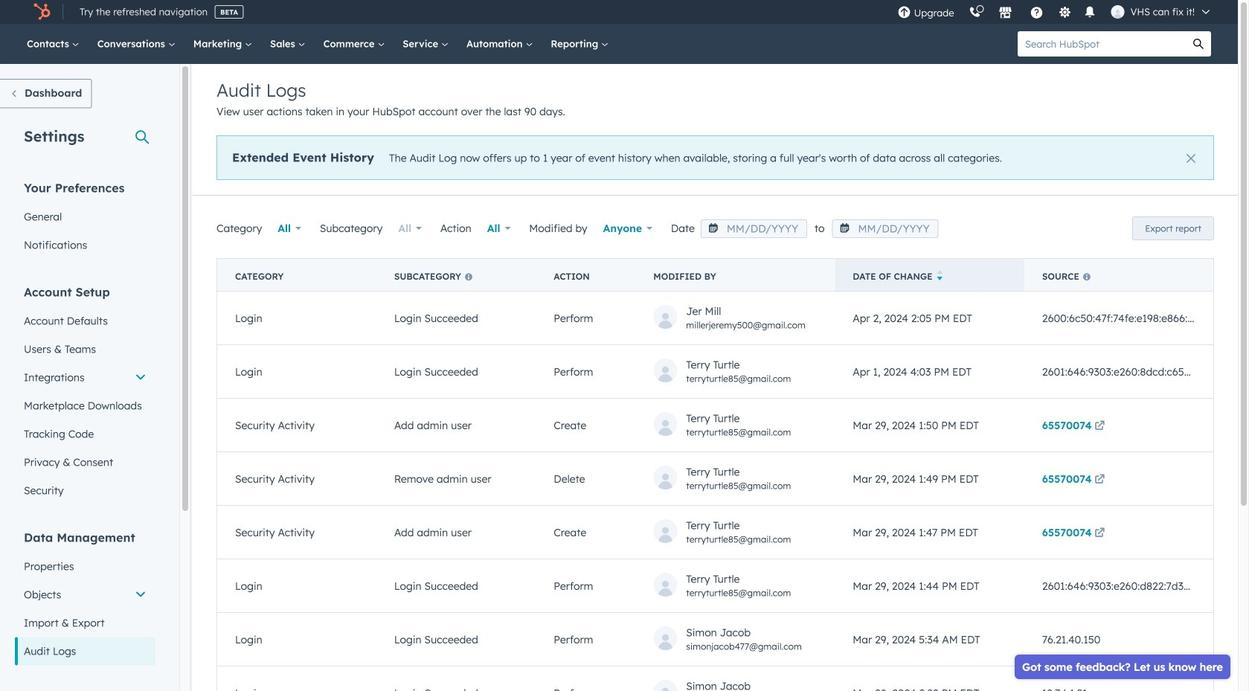 Task type: locate. For each thing, give the bounding box(es) containing it.
1 horizontal spatial mm/dd/yyyy text field
[[833, 220, 939, 238]]

link opens in a new window image
[[1095, 422, 1106, 432]]

descending sort. press to sort ascending. image
[[938, 270, 943, 281]]

link opens in a new window image
[[1095, 422, 1106, 432], [1095, 475, 1106, 486], [1095, 475, 1106, 486], [1095, 529, 1106, 539], [1095, 529, 1106, 539]]

descending sort. press to sort ascending. element
[[938, 270, 943, 283]]

account setup element
[[15, 284, 156, 505]]

0 horizontal spatial mm/dd/yyyy text field
[[701, 220, 808, 238]]

menu
[[891, 0, 1221, 24]]

alert
[[217, 135, 1215, 180]]

your preferences element
[[15, 180, 156, 259]]

close image
[[1187, 154, 1196, 163]]

terry turtle image
[[1112, 5, 1125, 19]]

MM/DD/YYYY text field
[[701, 220, 808, 238], [833, 220, 939, 238]]



Task type: describe. For each thing, give the bounding box(es) containing it.
2 mm/dd/yyyy text field from the left
[[833, 220, 939, 238]]

Search HubSpot search field
[[1018, 31, 1187, 57]]

date range picker element
[[701, 219, 939, 238]]

marketplaces image
[[1000, 7, 1013, 20]]

data management element
[[15, 530, 156, 666]]

1 mm/dd/yyyy text field from the left
[[701, 220, 808, 238]]



Task type: vqa. For each thing, say whether or not it's contained in the screenshot.
the rightmost MM/DD/YYYY text field
yes



